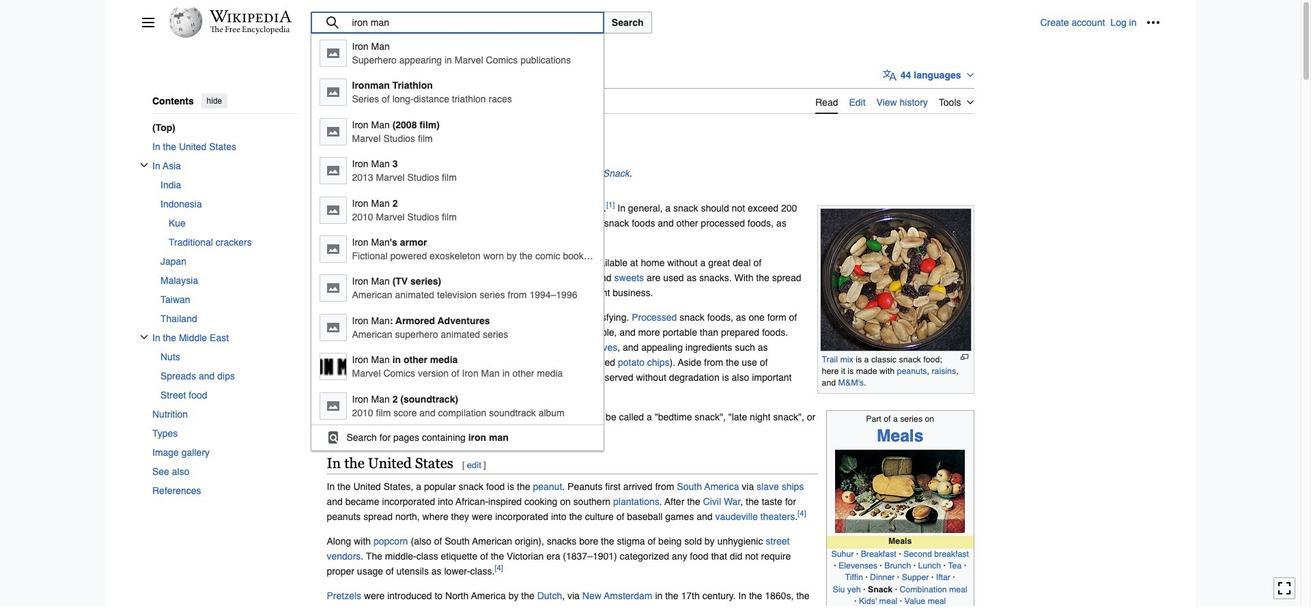Task type: describe. For each thing, give the bounding box(es) containing it.
still life with fruits, nuts, and large wheels of cheese. image
[[835, 450, 965, 533]]

personal tools navigation
[[1040, 12, 1164, 33]]

wikipedia image
[[209, 10, 291, 23]]

language progressive image
[[883, 68, 897, 82]]

search results list box
[[311, 34, 667, 450]]

log in and more options image
[[1146, 16, 1160, 29]]



Task type: locate. For each thing, give the bounding box(es) containing it.
1 x small image from the top
[[140, 161, 148, 169]]

the free encyclopedia image
[[210, 26, 290, 35]]

2 note from the top
[[327, 181, 974, 196]]

1 note from the top
[[327, 166, 974, 181]]

x small image
[[140, 161, 148, 169], [140, 333, 148, 341]]

menu image
[[141, 16, 155, 29]]

fullscreen image
[[1278, 582, 1292, 596]]

main content
[[321, 61, 1160, 606]]

1 vertical spatial x small image
[[140, 333, 148, 341]]

Search Wikipedia search field
[[310, 12, 604, 33]]

2 x small image from the top
[[140, 333, 148, 341]]

None search field
[[310, 12, 1040, 451]]

0 vertical spatial x small image
[[140, 161, 148, 169]]

note
[[327, 166, 974, 181], [327, 181, 974, 196]]



Task type: vqa. For each thing, say whether or not it's contained in the screenshot.
1st x small image
yes



